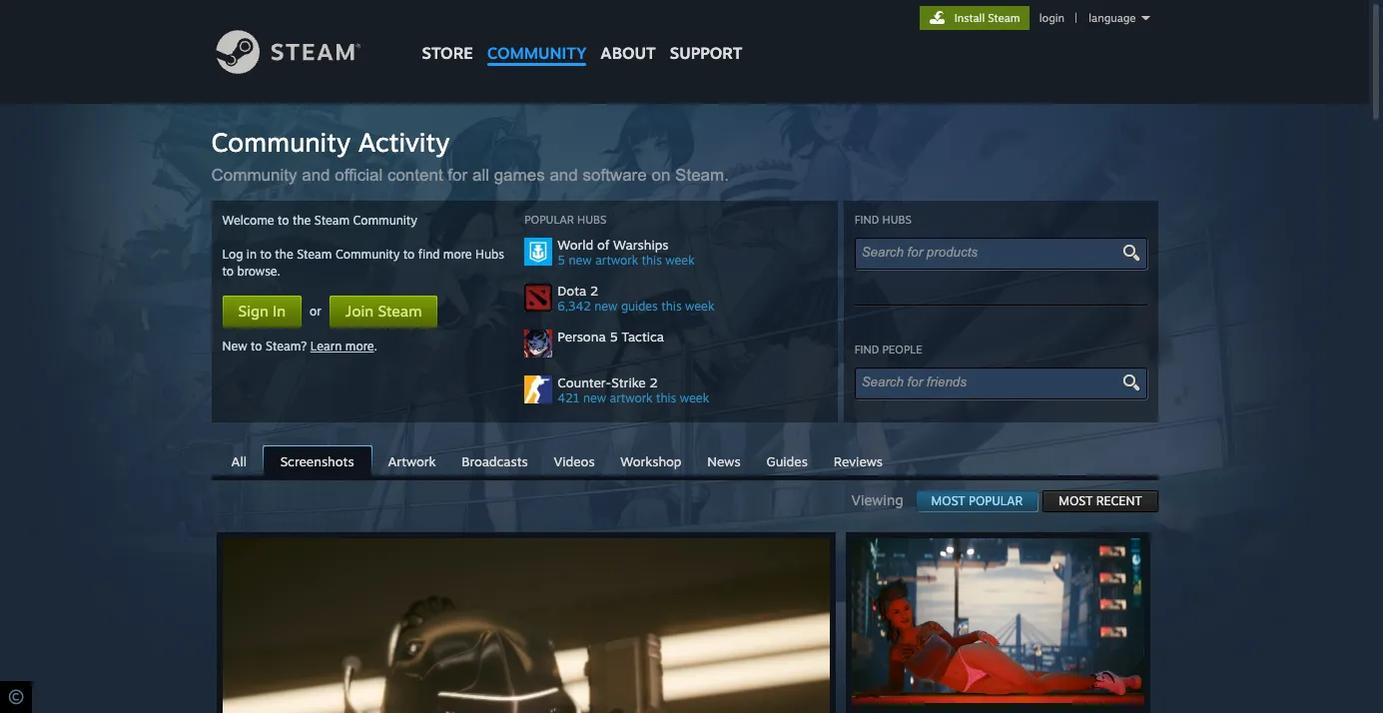 Task type: locate. For each thing, give the bounding box(es) containing it.
6,342
[[558, 299, 591, 314]]

sign in link
[[222, 296, 302, 328]]

2 and from the left
[[550, 166, 578, 185]]

community up "join"
[[336, 247, 400, 262]]

0 horizontal spatial hubs
[[476, 247, 504, 262]]

welcome
[[222, 213, 274, 228]]

1 horizontal spatial popular
[[969, 494, 1023, 509]]

community activity community and official content for all games and software on steam.
[[211, 126, 739, 185]]

to right in
[[260, 247, 272, 262]]

guides
[[767, 454, 808, 470]]

5 up dota
[[558, 253, 565, 268]]

most left recent at the right bottom of page
[[1059, 494, 1093, 509]]

dota 2 6,342 new guides this week
[[558, 283, 715, 314]]

steam down welcome to the steam community
[[297, 247, 332, 262]]

new right 421
[[583, 391, 607, 406]]

0 vertical spatial find
[[855, 213, 880, 227]]

steam down official
[[314, 213, 350, 228]]

this right strike
[[656, 391, 677, 406]]

new
[[569, 253, 592, 268], [595, 299, 618, 314], [583, 391, 607, 406]]

this up dota 2 6,342 new guides this week
[[642, 253, 662, 268]]

1 horizontal spatial and
[[550, 166, 578, 185]]

most inside 'most recent' link
[[1059, 494, 1093, 509]]

login | language
[[1040, 11, 1136, 25]]

this right guides
[[662, 299, 682, 314]]

most for most recent
[[1059, 494, 1093, 509]]

all
[[231, 454, 247, 470]]

to left find
[[403, 247, 415, 262]]

install steam
[[955, 11, 1021, 25]]

0 horizontal spatial most
[[932, 494, 966, 509]]

1 vertical spatial find
[[855, 343, 880, 357]]

steam?
[[266, 339, 307, 354]]

2
[[590, 283, 599, 299], [650, 375, 658, 391]]

1 vertical spatial new
[[595, 299, 618, 314]]

week
[[666, 253, 695, 268], [685, 299, 715, 314], [680, 391, 709, 406]]

1 vertical spatial this
[[662, 299, 682, 314]]

.
[[374, 339, 378, 354]]

new inside counter-strike 2 421 new artwork this week
[[583, 391, 607, 406]]

0 horizontal spatial 5
[[558, 253, 565, 268]]

1 most from the left
[[932, 494, 966, 509]]

0 vertical spatial the
[[293, 213, 311, 228]]

0 vertical spatial new
[[569, 253, 592, 268]]

1 vertical spatial artwork
[[610, 391, 653, 406]]

guides
[[621, 299, 658, 314]]

1 horizontal spatial more
[[443, 247, 472, 262]]

1 horizontal spatial 2
[[650, 375, 658, 391]]

2 right strike
[[650, 375, 658, 391]]

community link
[[480, 0, 594, 72]]

most for most popular
[[932, 494, 966, 509]]

0 vertical spatial this
[[642, 253, 662, 268]]

None text field
[[862, 245, 1123, 260]]

week inside world of warships 5 new artwork this week
[[666, 253, 695, 268]]

new
[[222, 339, 247, 354]]

1 vertical spatial the
[[275, 247, 293, 262]]

1 horizontal spatial hubs
[[577, 213, 607, 227]]

screenshots link
[[262, 446, 372, 478]]

news
[[708, 454, 741, 470]]

new inside world of warships 5 new artwork this week
[[569, 253, 592, 268]]

more
[[443, 247, 472, 262], [345, 339, 374, 354]]

viewing
[[852, 492, 916, 509]]

artwork inside counter-strike 2 421 new artwork this week
[[610, 391, 653, 406]]

1 horizontal spatial 5
[[610, 329, 618, 345]]

store
[[422, 43, 473, 63]]

1 find from the top
[[855, 213, 880, 227]]

1 vertical spatial more
[[345, 339, 374, 354]]

artwork down tactica
[[610, 391, 653, 406]]

most inside most popular "link"
[[932, 494, 966, 509]]

5
[[558, 253, 565, 268], [610, 329, 618, 345]]

5 left tactica
[[610, 329, 618, 345]]

artwork for of
[[596, 253, 638, 268]]

and left official
[[302, 166, 330, 185]]

0 vertical spatial artwork
[[596, 253, 638, 268]]

0 vertical spatial more
[[443, 247, 472, 262]]

0 horizontal spatial more
[[345, 339, 374, 354]]

broadcasts
[[462, 454, 528, 470]]

log in to the steam community to find more hubs to browse.
[[222, 247, 504, 279]]

reviews
[[834, 454, 883, 470]]

the right welcome
[[293, 213, 311, 228]]

activity
[[358, 126, 450, 158]]

this
[[642, 253, 662, 268], [662, 299, 682, 314], [656, 391, 677, 406]]

counter-strike 2 link
[[558, 375, 827, 391]]

1 vertical spatial week
[[685, 299, 715, 314]]

1 vertical spatial 2
[[650, 375, 658, 391]]

popular
[[525, 213, 574, 227], [969, 494, 1023, 509]]

and right "games"
[[550, 166, 578, 185]]

this inside dota 2 6,342 new guides this week
[[662, 299, 682, 314]]

week inside counter-strike 2 421 new artwork this week
[[680, 391, 709, 406]]

welcome to the steam community
[[222, 213, 418, 228]]

games
[[494, 166, 545, 185]]

this inside counter-strike 2 421 new artwork this week
[[656, 391, 677, 406]]

more inside log in to the steam community to find more hubs to browse.
[[443, 247, 472, 262]]

the inside log in to the steam community to find more hubs to browse.
[[275, 247, 293, 262]]

new inside dota 2 6,342 new guides this week
[[595, 299, 618, 314]]

community up welcome
[[211, 166, 297, 185]]

most popular link
[[916, 491, 1039, 512]]

more right find
[[443, 247, 472, 262]]

guides link
[[757, 447, 818, 475]]

0 horizontal spatial and
[[302, 166, 330, 185]]

artwork
[[596, 253, 638, 268], [610, 391, 653, 406]]

2 vertical spatial new
[[583, 391, 607, 406]]

new for world
[[569, 253, 592, 268]]

find hubs
[[855, 213, 912, 227]]

week down persona 5 tactica link on the top of the page
[[680, 391, 709, 406]]

most right viewing on the bottom right
[[932, 494, 966, 509]]

community inside log in to the steam community to find more hubs to browse.
[[336, 247, 400, 262]]

community up log in to the steam community to find more hubs to browse.
[[353, 213, 418, 228]]

tactica
[[622, 329, 664, 345]]

1 horizontal spatial most
[[1059, 494, 1093, 509]]

2 find from the top
[[855, 343, 880, 357]]

0 vertical spatial week
[[666, 253, 695, 268]]

|
[[1075, 11, 1078, 25]]

counter-
[[558, 375, 612, 391]]

hubs
[[577, 213, 607, 227], [476, 247, 504, 262]]

new up persona 5 tactica
[[595, 299, 618, 314]]

None image field
[[1119, 244, 1142, 262], [1119, 374, 1142, 392], [1119, 244, 1142, 262], [1119, 374, 1142, 392]]

news link
[[698, 447, 751, 475]]

find left people at the right of the page
[[855, 343, 880, 357]]

most recent link
[[1043, 491, 1158, 512]]

0 vertical spatial 2
[[590, 283, 599, 299]]

workshop
[[621, 454, 682, 470]]

store link
[[415, 0, 480, 72]]

2 vertical spatial week
[[680, 391, 709, 406]]

1 and from the left
[[302, 166, 330, 185]]

week up persona 5 tactica link on the top of the page
[[685, 299, 715, 314]]

2 right dota
[[590, 283, 599, 299]]

2 vertical spatial this
[[656, 391, 677, 406]]

0 horizontal spatial 2
[[590, 283, 599, 299]]

None text field
[[862, 375, 1123, 390]]

find left hubs
[[855, 213, 880, 227]]

to
[[278, 213, 289, 228], [260, 247, 272, 262], [403, 247, 415, 262], [222, 264, 234, 279], [251, 339, 262, 354]]

join steam
[[345, 302, 422, 321]]

find
[[855, 213, 880, 227], [855, 343, 880, 357]]

community
[[211, 126, 351, 158], [211, 166, 297, 185], [353, 213, 418, 228], [336, 247, 400, 262]]

browse.
[[237, 264, 281, 279]]

artwork up dota 2 6,342 new guides this week
[[596, 253, 638, 268]]

week up dota 2 link
[[666, 253, 695, 268]]

421
[[558, 391, 580, 406]]

1 vertical spatial hubs
[[476, 247, 504, 262]]

artwork for strike
[[610, 391, 653, 406]]

steam
[[988, 11, 1021, 25], [314, 213, 350, 228], [297, 247, 332, 262], [378, 302, 422, 321]]

to right welcome
[[278, 213, 289, 228]]

most
[[932, 494, 966, 509], [1059, 494, 1093, 509]]

find for find people
[[855, 343, 880, 357]]

install steam link
[[920, 6, 1030, 30]]

this inside world of warships 5 new artwork this week
[[642, 253, 662, 268]]

content
[[387, 166, 443, 185]]

learn
[[310, 339, 342, 354]]

dota
[[558, 283, 587, 299]]

the
[[293, 213, 311, 228], [275, 247, 293, 262]]

artwork inside world of warships 5 new artwork this week
[[596, 253, 638, 268]]

more right learn
[[345, 339, 374, 354]]

0 vertical spatial popular
[[525, 213, 574, 227]]

0 vertical spatial 5
[[558, 253, 565, 268]]

popular inside "link"
[[969, 494, 1023, 509]]

hubs up of
[[577, 213, 607, 227]]

hubs right find
[[476, 247, 504, 262]]

1 vertical spatial popular
[[969, 494, 1023, 509]]

steam inside log in to the steam community to find more hubs to browse.
[[297, 247, 332, 262]]

new left of
[[569, 253, 592, 268]]

2 most from the left
[[1059, 494, 1093, 509]]

the up browse.
[[275, 247, 293, 262]]



Task type: vqa. For each thing, say whether or not it's contained in the screenshot.
help:
no



Task type: describe. For each thing, give the bounding box(es) containing it.
0 vertical spatial hubs
[[577, 213, 607, 227]]

people
[[883, 343, 923, 357]]

videos link
[[544, 447, 605, 475]]

videos
[[554, 454, 595, 470]]

persona
[[558, 329, 606, 345]]

login link
[[1036, 11, 1069, 25]]

new to steam? learn more .
[[222, 339, 378, 354]]

on
[[652, 166, 671, 185]]

hubs
[[883, 213, 912, 227]]

all
[[472, 166, 489, 185]]

counter-strike 2 421 new artwork this week
[[558, 375, 709, 406]]

find people
[[855, 343, 923, 357]]

recent
[[1097, 494, 1142, 509]]

this for 2
[[656, 391, 677, 406]]

about
[[601, 43, 656, 63]]

world of warships link
[[558, 237, 827, 253]]

persona 5 tactica link
[[558, 329, 827, 345]]

log
[[222, 247, 243, 262]]

of
[[597, 237, 610, 253]]

sign
[[238, 302, 269, 321]]

world of warships 5 new artwork this week
[[558, 237, 695, 268]]

dota 2 link
[[558, 283, 827, 299]]

screenshots
[[280, 454, 354, 470]]

software
[[583, 166, 647, 185]]

to right new
[[251, 339, 262, 354]]

in
[[247, 247, 257, 262]]

strike
[[612, 375, 646, 391]]

steam right "join"
[[378, 302, 422, 321]]

week for 2
[[680, 391, 709, 406]]

most recent
[[1059, 494, 1142, 509]]

all link
[[221, 447, 257, 475]]

©
[[8, 684, 24, 709]]

5 inside world of warships 5 new artwork this week
[[558, 253, 565, 268]]

artwork link
[[378, 447, 446, 475]]

about link
[[594, 0, 663, 68]]

workshop link
[[611, 447, 692, 475]]

support link
[[663, 0, 750, 68]]

or
[[310, 304, 321, 319]]

in
[[273, 302, 286, 321]]

1 vertical spatial 5
[[610, 329, 618, 345]]

reviews link
[[824, 447, 893, 475]]

world
[[558, 237, 594, 253]]

artwork
[[388, 454, 436, 470]]

to down log
[[222, 264, 234, 279]]

support
[[670, 43, 743, 63]]

for
[[448, 166, 468, 185]]

warships
[[613, 237, 669, 253]]

broadcasts link
[[452, 447, 538, 475]]

this for warships
[[642, 253, 662, 268]]

most popular
[[932, 494, 1023, 509]]

join
[[345, 302, 374, 321]]

week for warships
[[666, 253, 695, 268]]

community
[[487, 43, 587, 63]]

official
[[335, 166, 383, 185]]

persona 5 tactica
[[558, 329, 664, 345]]

join steam link
[[329, 296, 438, 328]]

login
[[1040, 11, 1065, 25]]

community up official
[[211, 126, 351, 158]]

steam right install
[[988, 11, 1021, 25]]

find
[[418, 247, 440, 262]]

new for counter-
[[583, 391, 607, 406]]

2 inside dota 2 6,342 new guides this week
[[590, 283, 599, 299]]

hubs inside log in to the steam community to find more hubs to browse.
[[476, 247, 504, 262]]

sign in
[[238, 302, 286, 321]]

find for find hubs
[[855, 213, 880, 227]]

week inside dota 2 6,342 new guides this week
[[685, 299, 715, 314]]

learn more link
[[310, 339, 374, 354]]

language
[[1089, 11, 1136, 25]]

popular hubs
[[525, 213, 607, 227]]

install
[[955, 11, 985, 25]]

0 horizontal spatial popular
[[525, 213, 574, 227]]

steam.
[[675, 166, 729, 185]]

2 inside counter-strike 2 421 new artwork this week
[[650, 375, 658, 391]]



